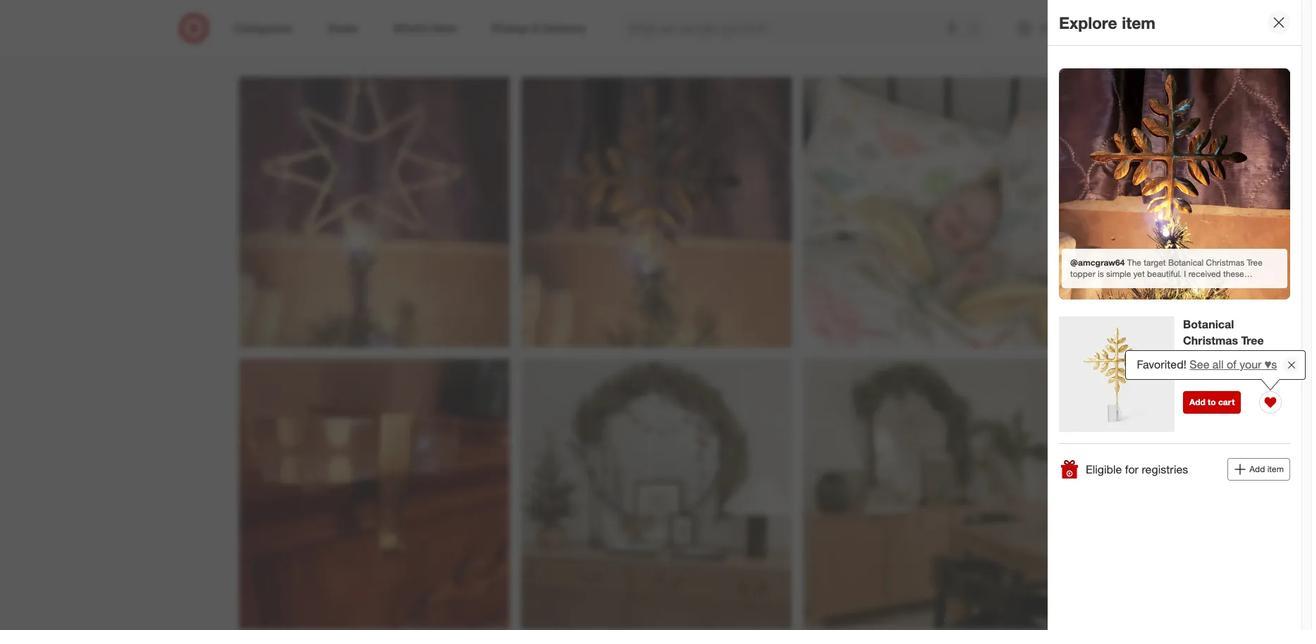 Task type: describe. For each thing, give the bounding box(es) containing it.
gold
[[1183, 366, 1208, 380]]

beauty
[[754, 31, 785, 43]]

see
[[1190, 358, 1210, 372]]

) for beauty
[[808, 32, 811, 43]]

botanical christmas tree topper with clip gold - threshold™ designed with studio mcgee link
[[1183, 317, 1282, 412]]

studio
[[1183, 398, 1218, 412]]

favorited!
[[1137, 358, 1187, 372]]

furniture
[[393, 31, 432, 43]]

item for add item
[[1268, 464, 1284, 475]]

search button
[[961, 13, 995, 47]]

add to cart button
[[1183, 391, 1241, 414]]

see all of your ♥s link
[[1190, 358, 1278, 372]]

add for add item
[[1250, 464, 1265, 475]]

$20.00
[[1183, 368, 1213, 380]]

botanical christmas tree topper with clip gold - threshold™ designed with studio mcgee
[[1183, 317, 1279, 412]]

eligible for registries
[[1086, 462, 1188, 476]]

2039
[[437, 32, 456, 43]]

your
[[1240, 358, 1262, 372]]

2 user image by @lifeofashley image from the left
[[803, 359, 1073, 629]]

7252
[[540, 32, 559, 43]]

explore
[[1059, 12, 1117, 32]]

@amcgraw64
[[1070, 257, 1125, 268]]

for
[[1125, 462, 1139, 476]]

christmas
[[1183, 333, 1238, 347]]

kids
[[866, 31, 886, 43]]

tree
[[1241, 333, 1264, 347]]

1884
[[695, 32, 714, 43]]

search
[[961, 22, 995, 36]]

explore item
[[1059, 12, 1156, 32]]

&
[[627, 31, 633, 43]]

shoes & accessories ( 1884 )
[[596, 31, 716, 43]]

( for furniture
[[435, 32, 437, 43]]

524
[[890, 32, 904, 43]]

botanical
[[1183, 317, 1234, 331]]

) inside shoes & accessories ( 1884 )
[[714, 32, 716, 43]]

clip
[[1249, 350, 1270, 364]]

all
[[1213, 358, 1224, 372]]

add item
[[1250, 464, 1284, 475]]

furniture ( 2039 )
[[393, 31, 458, 43]]

user image by @amcgraw64 image inside explore item dialog
[[1059, 68, 1290, 300]]

( inside shoes & accessories ( 1884 )
[[692, 32, 695, 43]]



Task type: vqa. For each thing, say whether or not it's contained in the screenshot.
Favorited! See all of your ♥s
yes



Task type: locate. For each thing, give the bounding box(es) containing it.
1 ( from the left
[[435, 32, 437, 43]]

1 vertical spatial item
[[1268, 464, 1284, 475]]

( right accessories
[[692, 32, 695, 43]]

2 ) from the left
[[559, 32, 561, 43]]

( inside beauty ( 8961 )
[[787, 32, 789, 43]]

clothing ( 7252 )
[[499, 31, 561, 43]]

designed
[[1183, 382, 1232, 396]]

clothing
[[499, 31, 536, 43]]

mcgee
[[1221, 398, 1259, 412]]

with
[[1223, 350, 1246, 364], [1235, 382, 1258, 396]]

(
[[435, 32, 437, 43], [538, 32, 540, 43], [692, 32, 695, 43], [787, 32, 789, 43], [888, 32, 890, 43]]

@amcgraw64 button
[[1059, 68, 1290, 300]]

accessories
[[636, 31, 690, 43]]

add down mcgee
[[1250, 464, 1265, 475]]

user image by @lifeofashley image
[[521, 359, 791, 629], [803, 359, 1073, 629]]

eligible
[[1086, 462, 1122, 476]]

) right clothing
[[559, 32, 561, 43]]

) inside "clothing ( 7252 )"
[[559, 32, 561, 43]]

1 horizontal spatial add
[[1250, 464, 1265, 475]]

( right beauty on the right of the page
[[787, 32, 789, 43]]

user image by @amcgraw64 image
[[1059, 68, 1290, 300], [239, 77, 509, 347], [521, 77, 791, 347], [239, 359, 509, 629]]

add item button
[[1228, 458, 1290, 481]]

add for add to cart
[[1189, 397, 1206, 408]]

item
[[1122, 12, 1156, 32], [1268, 464, 1284, 475]]

to
[[1208, 397, 1216, 408]]

) right "furniture" at the left top of page
[[456, 32, 458, 43]]

tooltip
[[1125, 350, 1307, 380]]

3 ) from the left
[[714, 32, 716, 43]]

( inside "clothing ( 7252 )"
[[538, 32, 540, 43]]

cart
[[1218, 397, 1235, 408]]

) inside kids ( 524 )
[[904, 32, 907, 43]]

shoes
[[596, 31, 624, 43]]

explore item dialog
[[1048, 0, 1312, 630]]

♥s
[[1265, 358, 1278, 372]]

0 vertical spatial item
[[1122, 12, 1156, 32]]

) for clothing
[[559, 32, 561, 43]]

threshold™
[[1219, 366, 1279, 380]]

user image by @andreacaitlin_ image
[[803, 77, 1073, 347]]

1 horizontal spatial user image by @lifeofashley image
[[803, 359, 1073, 629]]

of
[[1227, 358, 1237, 372]]

botanical christmas tree topper with clip gold - threshold™ designed with studio mcgee image
[[1059, 317, 1175, 432]]

1 horizontal spatial item
[[1268, 464, 1284, 475]]

0 horizontal spatial user image by @lifeofashley image
[[521, 359, 791, 629]]

tooltip containing favorited!
[[1125, 350, 1307, 380]]

item inside button
[[1268, 464, 1284, 475]]

add
[[1189, 397, 1206, 408], [1250, 464, 1265, 475]]

item for explore item
[[1122, 12, 1156, 32]]

3 ( from the left
[[692, 32, 695, 43]]

1 vertical spatial with
[[1235, 382, 1258, 396]]

8961
[[789, 32, 808, 43]]

) for furniture
[[456, 32, 458, 43]]

1 vertical spatial add
[[1250, 464, 1265, 475]]

( for kids
[[888, 32, 890, 43]]

) right accessories
[[714, 32, 716, 43]]

kids ( 524 )
[[866, 31, 907, 43]]

1 user image by @lifeofashley image from the left
[[521, 359, 791, 629]]

( for beauty
[[787, 32, 789, 43]]

add inside button
[[1189, 397, 1206, 408]]

0 horizontal spatial add
[[1189, 397, 1206, 408]]

5 ) from the left
[[904, 32, 907, 43]]

4 ) from the left
[[808, 32, 811, 43]]

@amcgraw64 link
[[1059, 68, 1290, 300]]

) inside beauty ( 8961 )
[[808, 32, 811, 43]]

5 ( from the left
[[888, 32, 890, 43]]

)
[[456, 32, 458, 43], [559, 32, 561, 43], [714, 32, 716, 43], [808, 32, 811, 43], [904, 32, 907, 43]]

add to cart
[[1189, 397, 1235, 408]]

0 horizontal spatial item
[[1122, 12, 1156, 32]]

( right "kids"
[[888, 32, 890, 43]]

2 ( from the left
[[538, 32, 540, 43]]

) inside the furniture ( 2039 )
[[456, 32, 458, 43]]

( inside the furniture ( 2039 )
[[435, 32, 437, 43]]

1 ) from the left
[[456, 32, 458, 43]]

beauty ( 8961 )
[[754, 31, 811, 43]]

) right "kids"
[[904, 32, 907, 43]]

4 ( from the left
[[787, 32, 789, 43]]

add left to
[[1189, 397, 1206, 408]]

) right beauty on the right of the page
[[808, 32, 811, 43]]

-
[[1211, 366, 1216, 380]]

( for clothing
[[538, 32, 540, 43]]

add inside button
[[1250, 464, 1265, 475]]

registries
[[1142, 462, 1188, 476]]

( right "furniture" at the left top of page
[[435, 32, 437, 43]]

( right clothing
[[538, 32, 540, 43]]

0 vertical spatial with
[[1223, 350, 1246, 364]]

topper
[[1183, 350, 1220, 364]]

favorited! see all of your ♥s
[[1137, 358, 1278, 372]]

0 vertical spatial add
[[1189, 397, 1206, 408]]

) for kids
[[904, 32, 907, 43]]

What can we help you find? suggestions appear below search field
[[620, 13, 971, 44]]

( inside kids ( 524 )
[[888, 32, 890, 43]]



